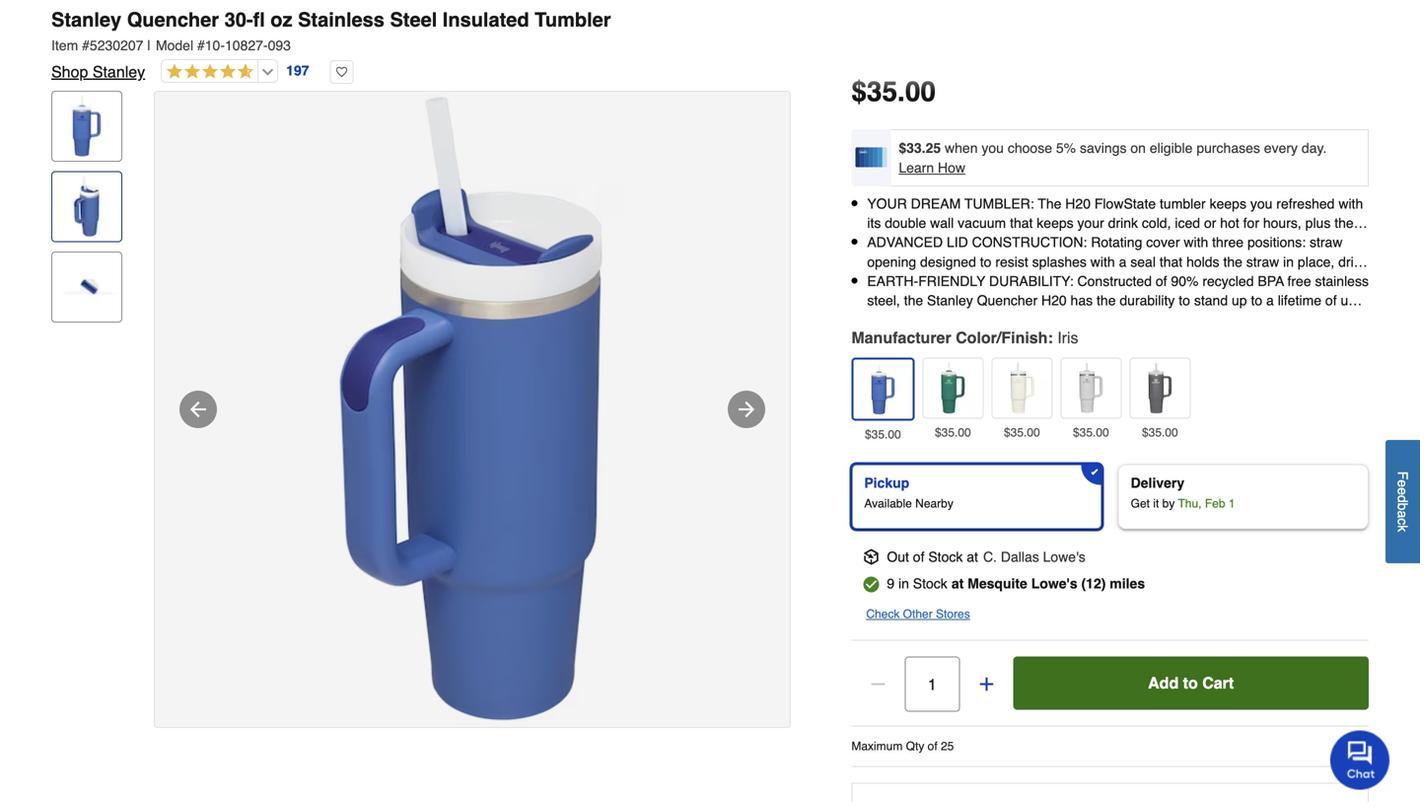 Task type: describe. For each thing, give the bounding box(es) containing it.
opening,
[[868, 273, 921, 289]]

stanley 10-10827-093 water-bottles-mugs - thumbnail view #2 image
[[56, 176, 117, 237]]

fits
[[1020, 235, 1037, 250]]

stand
[[1195, 293, 1229, 308]]

item number 5 2 3 0 2 0 7 and model number 1 0 - 1 0 8 2 7 - 0 9 3 element
[[51, 36, 1370, 55]]

item
[[51, 37, 78, 53]]

it inside "your dream tumbler: the h20 flowstate tumbler keeps you refreshed with its double wall vacuum that keeps your drink cold, iced or hot for hours, plus the narrow base on all sizes fits just about any car cup holder and it is dishwasher safe"
[[1249, 235, 1256, 250]]

h20 inside "your dream tumbler: the h20 flowstate tumbler keeps you refreshed with its double wall vacuum that keeps your drink cold, iced or hot for hours, plus the narrow base on all sizes fits just about any car cup holder and it is dishwasher safe"
[[1066, 196, 1091, 212]]

10827-
[[225, 37, 268, 53]]

that inside advanced lid construction: rotating cover with three positions: straw opening designed to resist splashes with a seal that holds the straw in place, drink opening, and full-cover top for added leak resistance
[[1160, 254, 1183, 270]]

just
[[1041, 235, 1063, 250]]

plus
[[1306, 215, 1331, 231]]

1 # from the left
[[82, 37, 90, 53]]

it inside delivery get it by thu, feb 1
[[1154, 497, 1160, 511]]

lifetime
[[1278, 293, 1322, 308]]

sizes
[[984, 235, 1016, 250]]

learn
[[899, 160, 935, 176]]

top
[[1011, 273, 1030, 289]]

to inside add to cart button
[[1184, 674, 1199, 692]]

feb
[[1206, 497, 1226, 511]]

to right the up
[[1252, 293, 1263, 308]]

charcoal image
[[1135, 363, 1186, 414]]

5%
[[1057, 140, 1077, 156]]

quencher inside stanley quencher 30-fl oz stainless steel insulated tumbler item # 5230207 | model # 10-10827-093
[[127, 8, 219, 31]]

cold,
[[1143, 215, 1172, 231]]

on inside $33.25 when you choose 5% savings on eligible purchases every day. learn how
[[1131, 140, 1147, 156]]

you inside $33.25 when you choose 5% savings on eligible purchases every day. learn how
[[982, 140, 1004, 156]]

bpa
[[1258, 273, 1285, 289]]

steel,
[[868, 293, 901, 308]]

check other stores button
[[867, 604, 971, 624]]

narrow
[[868, 235, 910, 250]]

maximum qty of 25
[[852, 740, 955, 753]]

savings
[[1080, 140, 1127, 156]]

1 horizontal spatial cover
[[1147, 235, 1181, 250]]

.
[[898, 76, 906, 108]]

h20 inside earth-friendly durability: constructed of 90% recycled bpa free stainless steel, the stanley quencher h20 has the durability to stand up to a lifetime of use, eliminating the use of single-use plastic bottles and straws
[[1042, 293, 1067, 308]]

drink inside advanced lid construction: rotating cover with three positions: straw opening designed to resist splashes with a seal that holds the straw in place, drink opening, and full-cover top for added leak resistance
[[1339, 254, 1369, 270]]

place,
[[1298, 254, 1335, 270]]

2 # from the left
[[197, 37, 205, 53]]

00
[[906, 76, 936, 108]]

miles
[[1110, 576, 1146, 592]]

the up manufacturer color/finish : iris
[[938, 312, 957, 328]]

recycled
[[1203, 273, 1255, 289]]

durability
[[1120, 293, 1176, 308]]

$35.00 for alpine image
[[935, 426, 972, 440]]

in inside advanced lid construction: rotating cover with three positions: straw opening designed to resist splashes with a seal that holds the straw in place, drink opening, and full-cover top for added leak resistance
[[1284, 254, 1295, 270]]

splashes
[[1033, 254, 1087, 270]]

minus image
[[869, 674, 888, 694]]

1
[[1229, 497, 1236, 511]]

get
[[1131, 497, 1151, 511]]

c
[[1396, 518, 1411, 525]]

with inside "your dream tumbler: the h20 flowstate tumbler keeps you refreshed with its double wall vacuum that keeps your drink cold, iced or hot for hours, plus the narrow base on all sizes fits just about any car cup holder and it is dishwasher safe"
[[1339, 196, 1364, 212]]

advanced lid construction: rotating cover with three positions: straw opening designed to resist splashes with a seal that holds the straw in place, drink opening, and full-cover top for added leak resistance
[[868, 235, 1369, 289]]

that inside "your dream tumbler: the h20 flowstate tumbler keeps you refreshed with its double wall vacuum that keeps your drink cold, iced or hot for hours, plus the narrow base on all sizes fits just about any car cup holder and it is dishwasher safe"
[[1010, 215, 1033, 231]]

9
[[887, 576, 895, 592]]

0 vertical spatial straw
[[1310, 235, 1343, 250]]

10-
[[205, 37, 225, 53]]

plastic
[[1069, 312, 1108, 328]]

out of stock at c. dallas lowe's
[[887, 549, 1086, 565]]

every
[[1265, 140, 1299, 156]]

any
[[1105, 235, 1127, 250]]

choose
[[1008, 140, 1053, 156]]

1 e from the top
[[1396, 480, 1411, 487]]

tumbler
[[1160, 196, 1206, 212]]

stainless
[[298, 8, 385, 31]]

$35.00 for cream tonal "image"
[[1004, 426, 1041, 440]]

at for c. dallas lowe's
[[967, 549, 979, 565]]

resistance
[[1126, 273, 1189, 289]]

flowstate
[[1095, 196, 1157, 212]]

day.
[[1302, 140, 1327, 156]]

heart outline image
[[330, 60, 354, 84]]

quencher inside earth-friendly durability: constructed of 90% recycled bpa free stainless steel, the stanley quencher h20 has the durability to stand up to a lifetime of use, eliminating the use of single-use plastic bottles and straws
[[977, 293, 1038, 308]]

lid
[[947, 235, 969, 250]]

197
[[286, 63, 309, 79]]

dishwasher
[[1274, 235, 1344, 250]]

hot
[[1221, 215, 1240, 231]]

other
[[904, 607, 933, 621]]

a inside button
[[1396, 510, 1411, 518]]

available
[[865, 497, 913, 511]]

thu,
[[1179, 497, 1202, 511]]

wall
[[931, 215, 954, 231]]

how
[[938, 160, 966, 176]]

plus image
[[977, 674, 997, 694]]

0 vertical spatial keeps
[[1210, 196, 1247, 212]]

iris
[[1058, 329, 1079, 347]]

2 vertical spatial with
[[1091, 254, 1116, 270]]

stanley 10-10827-093 water-bottles-mugs - view #2 image
[[155, 92, 790, 727]]

your
[[1078, 215, 1105, 231]]

use,
[[1341, 293, 1368, 308]]

4.6 stars image
[[162, 63, 254, 81]]

$35.00 for charcoal image
[[1143, 426, 1179, 440]]

construction:
[[973, 235, 1088, 250]]

resist
[[996, 254, 1029, 270]]

vacuum
[[958, 215, 1007, 231]]

to inside advanced lid construction: rotating cover with three positions: straw opening designed to resist splashes with a seal that holds the straw in place, drink opening, and full-cover top for added leak resistance
[[981, 254, 992, 270]]

dallas
[[1001, 549, 1040, 565]]

5230207
[[90, 37, 143, 53]]

$
[[852, 76, 867, 108]]

about
[[1066, 235, 1101, 250]]

pickup
[[865, 475, 910, 491]]

delivery
[[1131, 475, 1185, 491]]

1 vertical spatial lowe's
[[1032, 576, 1078, 592]]

for inside "your dream tumbler: the h20 flowstate tumbler keeps you refreshed with its double wall vacuum that keeps your drink cold, iced or hot for hours, plus the narrow base on all sizes fits just about any car cup holder and it is dishwasher safe"
[[1244, 215, 1260, 231]]

and inside "your dream tumbler: the h20 flowstate tumbler keeps you refreshed with its double wall vacuum that keeps your drink cold, iced or hot for hours, plus the narrow base on all sizes fits just about any car cup holder and it is dishwasher safe"
[[1222, 235, 1245, 250]]

delivery get it by thu, feb 1
[[1131, 475, 1236, 511]]

straws
[[1183, 312, 1223, 328]]

oz
[[271, 8, 293, 31]]

1 use from the left
[[961, 312, 983, 328]]

holds
[[1187, 254, 1220, 270]]

has
[[1071, 293, 1093, 308]]

eligible
[[1150, 140, 1193, 156]]

of left 90%
[[1156, 273, 1168, 289]]

pickup available nearby
[[865, 475, 954, 511]]

of up color/finish
[[987, 312, 998, 328]]

of down stainless
[[1326, 293, 1338, 308]]

the up eliminating
[[904, 293, 924, 308]]

of left 25 at the bottom of page
[[928, 740, 938, 753]]

mesquite
[[968, 576, 1028, 592]]



Task type: locate. For each thing, give the bounding box(es) containing it.
drink inside "your dream tumbler: the h20 flowstate tumbler keeps you refreshed with its double wall vacuum that keeps your drink cold, iced or hot for hours, plus the narrow base on all sizes fits just about any car cup holder and it is dishwasher safe"
[[1109, 215, 1139, 231]]

at up the stores
[[952, 576, 964, 592]]

0 horizontal spatial #
[[82, 37, 90, 53]]

keeps up just on the right top of page
[[1037, 215, 1074, 231]]

1 horizontal spatial straw
[[1310, 235, 1343, 250]]

stock for of
[[929, 549, 963, 565]]

and inside advanced lid construction: rotating cover with three positions: straw opening designed to resist splashes with a seal that holds the straw in place, drink opening, and full-cover top for added leak resistance
[[924, 273, 948, 289]]

single-
[[1002, 312, 1043, 328]]

the
[[1038, 196, 1062, 212]]

of right out
[[913, 549, 925, 565]]

0 horizontal spatial quencher
[[127, 8, 219, 31]]

arrow left image
[[186, 398, 210, 421]]

a
[[1120, 254, 1127, 270], [1267, 293, 1275, 308], [1396, 510, 1411, 518]]

leak
[[1096, 273, 1122, 289]]

1 vertical spatial straw
[[1247, 254, 1280, 270]]

rotating
[[1091, 235, 1143, 250]]

1 vertical spatial keeps
[[1037, 215, 1074, 231]]

add
[[1149, 674, 1179, 692]]

that
[[1010, 215, 1033, 231], [1160, 254, 1183, 270]]

2 vertical spatial a
[[1396, 510, 1411, 518]]

stanley down the 5230207 at left
[[93, 63, 145, 81]]

0 vertical spatial stock
[[929, 549, 963, 565]]

the
[[1335, 215, 1354, 231], [1224, 254, 1243, 270], [904, 293, 924, 308], [1097, 293, 1116, 308], [938, 312, 957, 328]]

f
[[1396, 471, 1411, 480]]

cover
[[1147, 235, 1181, 250], [974, 273, 1007, 289]]

to down 90%
[[1179, 293, 1191, 308]]

and inside earth-friendly durability: constructed of 90% recycled bpa free stainless steel, the stanley quencher h20 has the durability to stand up to a lifetime of use, eliminating the use of single-use plastic bottles and straws
[[1156, 312, 1179, 328]]

to right add
[[1184, 674, 1199, 692]]

chat invite button image
[[1331, 730, 1391, 790]]

1 horizontal spatial on
[[1131, 140, 1147, 156]]

12
[[1087, 576, 1102, 592]]

on inside "your dream tumbler: the h20 flowstate tumbler keeps you refreshed with its double wall vacuum that keeps your drink cold, iced or hot for hours, plus the narrow base on all sizes fits just about any car cup holder and it is dishwasher safe"
[[947, 235, 963, 250]]

0 horizontal spatial on
[[947, 235, 963, 250]]

with right refreshed
[[1339, 196, 1364, 212]]

with
[[1339, 196, 1364, 212], [1184, 235, 1209, 250], [1091, 254, 1116, 270]]

0 horizontal spatial that
[[1010, 215, 1033, 231]]

0 vertical spatial that
[[1010, 215, 1033, 231]]

on
[[1131, 140, 1147, 156], [947, 235, 963, 250]]

1 horizontal spatial quencher
[[977, 293, 1038, 308]]

1 horizontal spatial it
[[1249, 235, 1256, 250]]

h20 up your
[[1066, 196, 1091, 212]]

for right top
[[1034, 273, 1050, 289]]

a up the "k"
[[1396, 510, 1411, 518]]

that down cup
[[1160, 254, 1183, 270]]

quencher up model
[[127, 8, 219, 31]]

cup
[[1154, 235, 1176, 250]]

0 vertical spatial drink
[[1109, 215, 1139, 231]]

1 vertical spatial on
[[947, 235, 963, 250]]

$33.25
[[899, 140, 941, 156]]

0 vertical spatial stanley
[[51, 8, 122, 31]]

the down leak
[[1097, 293, 1116, 308]]

stanley up item
[[51, 8, 122, 31]]

stanley
[[51, 8, 122, 31], [93, 63, 145, 81], [928, 293, 974, 308]]

alpine image
[[928, 363, 979, 414]]

$35.00 down fog image
[[1074, 426, 1110, 440]]

straw down plus
[[1310, 235, 1343, 250]]

cover down the cold,
[[1147, 235, 1181, 250]]

1 vertical spatial drink
[[1339, 254, 1369, 270]]

lowe's up (
[[1044, 549, 1086, 565]]

to
[[981, 254, 992, 270], [1179, 293, 1191, 308], [1252, 293, 1263, 308], [1184, 674, 1199, 692]]

arrow right image
[[735, 398, 759, 421]]

# right item
[[82, 37, 90, 53]]

at for at
[[952, 576, 964, 592]]

a inside earth-friendly durability: constructed of 90% recycled bpa free stainless steel, the stanley quencher h20 has the durability to stand up to a lifetime of use, eliminating the use of single-use plastic bottles and straws
[[1267, 293, 1275, 308]]

you inside "your dream tumbler: the h20 flowstate tumbler keeps you refreshed with its double wall vacuum that keeps your drink cold, iced or hot for hours, plus the narrow base on all sizes fits just about any car cup holder and it is dishwasher safe"
[[1251, 196, 1273, 212]]

the up the recycled
[[1224, 254, 1243, 270]]

0 horizontal spatial with
[[1091, 254, 1116, 270]]

shop stanley
[[51, 63, 145, 81]]

$35.00 for iris image
[[865, 428, 902, 442]]

2 horizontal spatial a
[[1396, 510, 1411, 518]]

1 horizontal spatial and
[[1156, 312, 1179, 328]]

0 horizontal spatial cover
[[974, 273, 1007, 289]]

stock left c.
[[929, 549, 963, 565]]

1 horizontal spatial a
[[1267, 293, 1275, 308]]

cream tonal image
[[997, 363, 1048, 414]]

1 vertical spatial it
[[1154, 497, 1160, 511]]

1 vertical spatial stock
[[913, 576, 948, 592]]

0 vertical spatial with
[[1339, 196, 1364, 212]]

1 vertical spatial with
[[1184, 235, 1209, 250]]

stanley down the friendly
[[928, 293, 974, 308]]

use up :
[[1043, 312, 1065, 328]]

stanley quencher 30-fl oz stainless steel insulated tumbler item # 5230207 | model # 10-10827-093
[[51, 8, 611, 53]]

$35.00 down charcoal image
[[1143, 426, 1179, 440]]

1 horizontal spatial that
[[1160, 254, 1183, 270]]

stainless
[[1316, 273, 1370, 289]]

quencher down top
[[977, 293, 1038, 308]]

0 horizontal spatial and
[[924, 273, 948, 289]]

0 horizontal spatial it
[[1154, 497, 1160, 511]]

free
[[1288, 273, 1312, 289]]

manufacturer color/finish : iris
[[852, 329, 1079, 347]]

1 horizontal spatial drink
[[1339, 254, 1369, 270]]

in up free
[[1284, 254, 1295, 270]]

and down designed
[[924, 273, 948, 289]]

stanley inside stanley quencher 30-fl oz stainless steel insulated tumbler item # 5230207 | model # 10-10827-093
[[51, 8, 122, 31]]

1 horizontal spatial use
[[1043, 312, 1065, 328]]

check other stores
[[867, 607, 971, 621]]

on left the eligible at the top right of page
[[1131, 140, 1147, 156]]

pickup image
[[864, 549, 879, 565]]

0 horizontal spatial drink
[[1109, 215, 1139, 231]]

double
[[885, 215, 927, 231]]

$35.00 down iris image
[[865, 428, 902, 442]]

the right plus
[[1335, 215, 1354, 231]]

earth-friendly durability: constructed of 90% recycled bpa free stainless steel, the stanley quencher h20 has the durability to stand up to a lifetime of use, eliminating the use of single-use plastic bottles and straws
[[868, 273, 1370, 328]]

0 vertical spatial for
[[1244, 215, 1260, 231]]

cart
[[1203, 674, 1235, 692]]

1 vertical spatial stanley
[[93, 63, 145, 81]]

straw down is
[[1247, 254, 1280, 270]]

stanley inside earth-friendly durability: constructed of 90% recycled bpa free stainless steel, the stanley quencher h20 has the durability to stand up to a lifetime of use, eliminating the use of single-use plastic bottles and straws
[[928, 293, 974, 308]]

by
[[1163, 497, 1176, 511]]

at
[[967, 549, 979, 565], [952, 576, 964, 592]]

tumbler:
[[965, 196, 1035, 212]]

2 use from the left
[[1043, 312, 1065, 328]]

iced
[[1176, 215, 1201, 231]]

2 horizontal spatial and
[[1222, 235, 1245, 250]]

2 vertical spatial and
[[1156, 312, 1179, 328]]

use
[[961, 312, 983, 328], [1043, 312, 1065, 328]]

1 horizontal spatial in
[[1284, 254, 1295, 270]]

lowe's
[[1044, 549, 1086, 565], [1032, 576, 1078, 592]]

manufacturer
[[852, 329, 952, 347]]

the inside advanced lid construction: rotating cover with three positions: straw opening designed to resist splashes with a seal that holds the straw in place, drink opening, and full-cover top for added leak resistance
[[1224, 254, 1243, 270]]

1 vertical spatial a
[[1267, 293, 1275, 308]]

0 horizontal spatial a
[[1120, 254, 1127, 270]]

check circle filled image
[[864, 577, 879, 593]]

use up manufacturer color/finish : iris
[[961, 312, 983, 328]]

(
[[1082, 576, 1087, 592]]

stanley 10-10827-093 quencher 30-fl oz stainless steel insulated tumbler - thumbnail image
[[56, 96, 117, 157]]

stock for in
[[913, 576, 948, 592]]

on left all
[[947, 235, 963, 250]]

stanley 10-10827-093 water-bottles-mugs - thumbnail view #3 image
[[56, 257, 117, 318]]

0 vertical spatial in
[[1284, 254, 1295, 270]]

$33.25 when you choose 5% savings on eligible purchases every day. learn how
[[899, 140, 1327, 176]]

car
[[1131, 235, 1150, 250]]

fog image
[[1066, 363, 1117, 414]]

1 vertical spatial for
[[1034, 273, 1050, 289]]

that up fits on the right top of page
[[1010, 215, 1033, 231]]

stock up "check other stores" button
[[913, 576, 948, 592]]

0 horizontal spatial for
[[1034, 273, 1050, 289]]

of
[[1156, 273, 1168, 289], [1326, 293, 1338, 308], [987, 312, 998, 328], [913, 549, 925, 565], [928, 740, 938, 753]]

you right when
[[982, 140, 1004, 156]]

1 horizontal spatial you
[[1251, 196, 1273, 212]]

and down hot
[[1222, 235, 1245, 250]]

eliminating
[[868, 312, 934, 328]]

0 vertical spatial cover
[[1147, 235, 1181, 250]]

the inside "your dream tumbler: the h20 flowstate tumbler keeps you refreshed with its double wall vacuum that keeps your drink cold, iced or hot for hours, plus the narrow base on all sizes fits just about any car cup holder and it is dishwasher safe"
[[1335, 215, 1354, 231]]

0 horizontal spatial keeps
[[1037, 215, 1074, 231]]

cover down resist
[[974, 273, 1007, 289]]

designed
[[921, 254, 977, 270]]

# right model
[[197, 37, 205, 53]]

0 horizontal spatial at
[[952, 576, 964, 592]]

Stepper number input field with increment and decrement buttons number field
[[905, 657, 960, 712]]

check
[[867, 607, 900, 621]]

drink down flowstate
[[1109, 215, 1139, 231]]

for
[[1244, 215, 1260, 231], [1034, 273, 1050, 289]]

at left c.
[[967, 549, 979, 565]]

0 vertical spatial quencher
[[127, 8, 219, 31]]

color/finish
[[956, 329, 1048, 347]]

nearby
[[916, 497, 954, 511]]

c.
[[984, 549, 997, 565]]

#
[[82, 37, 90, 53], [197, 37, 205, 53]]

maximum
[[852, 740, 903, 753]]

full-
[[951, 273, 974, 289]]

0 horizontal spatial straw
[[1247, 254, 1280, 270]]

1 horizontal spatial at
[[967, 549, 979, 565]]

0 vertical spatial a
[[1120, 254, 1127, 270]]

fl
[[253, 8, 265, 31]]

constructed
[[1078, 273, 1152, 289]]

e up b
[[1396, 487, 1411, 495]]

all
[[967, 235, 981, 250]]

1 vertical spatial at
[[952, 576, 964, 592]]

purchases
[[1197, 140, 1261, 156]]

$35.00 down cream tonal "image"
[[1004, 426, 1041, 440]]

insulated
[[443, 8, 529, 31]]

0 horizontal spatial in
[[899, 576, 910, 592]]

option group
[[844, 456, 1377, 537]]

1 horizontal spatial with
[[1184, 235, 1209, 250]]

is
[[1260, 235, 1270, 250]]

to down sizes
[[981, 254, 992, 270]]

for right hot
[[1244, 215, 1260, 231]]

1 vertical spatial you
[[1251, 196, 1273, 212]]

0 vertical spatial on
[[1131, 140, 1147, 156]]

you up the hours,
[[1251, 196, 1273, 212]]

:
[[1048, 329, 1054, 347]]

0 vertical spatial and
[[1222, 235, 1245, 250]]

option group containing pickup
[[844, 456, 1377, 537]]

a inside advanced lid construction: rotating cover with three positions: straw opening designed to resist splashes with a seal that holds the straw in place, drink opening, and full-cover top for added leak resistance
[[1120, 254, 1127, 270]]

with up leak
[[1091, 254, 1116, 270]]

093
[[268, 37, 291, 53]]

up
[[1232, 293, 1248, 308]]

base
[[914, 235, 944, 250]]

and down durability
[[1156, 312, 1179, 328]]

dream
[[911, 196, 961, 212]]

tumbler
[[535, 8, 611, 31]]

1 vertical spatial quencher
[[977, 293, 1038, 308]]

1 vertical spatial that
[[1160, 254, 1183, 270]]

f e e d b a c k
[[1396, 471, 1411, 532]]

$35.00 for fog image
[[1074, 426, 1110, 440]]

iris image
[[858, 364, 909, 415]]

lowe's left (
[[1032, 576, 1078, 592]]

2 e from the top
[[1396, 487, 1411, 495]]

h20 down added
[[1042, 293, 1067, 308]]

1 vertical spatial in
[[899, 576, 910, 592]]

add to cart button
[[1014, 657, 1370, 710]]

add to cart
[[1149, 674, 1235, 692]]

it left by
[[1154, 497, 1160, 511]]

h20
[[1066, 196, 1091, 212], [1042, 293, 1067, 308]]

drink up stainless
[[1339, 254, 1369, 270]]

hours,
[[1264, 215, 1302, 231]]

bottles
[[1112, 312, 1153, 328]]

0 vertical spatial h20
[[1066, 196, 1091, 212]]

a down rotating
[[1120, 254, 1127, 270]]

drink
[[1109, 215, 1139, 231], [1339, 254, 1369, 270]]

e up the d
[[1396, 480, 1411, 487]]

0 horizontal spatial you
[[982, 140, 1004, 156]]

k
[[1396, 525, 1411, 532]]

9 in stock at mesquite lowe's ( 12 ) miles
[[887, 576, 1146, 592]]

0 vertical spatial you
[[982, 140, 1004, 156]]

your dream tumbler: the h20 flowstate tumbler keeps you refreshed with its double wall vacuum that keeps your drink cold, iced or hot for hours, plus the narrow base on all sizes fits just about any car cup holder and it is dishwasher safe
[[868, 196, 1364, 270]]

three
[[1213, 235, 1244, 250]]

with up holds
[[1184, 235, 1209, 250]]

1 horizontal spatial keeps
[[1210, 196, 1247, 212]]

1 vertical spatial cover
[[974, 273, 1007, 289]]

positions:
[[1248, 235, 1307, 250]]

and
[[1222, 235, 1245, 250], [924, 273, 948, 289], [1156, 312, 1179, 328]]

1 horizontal spatial for
[[1244, 215, 1260, 231]]

1 horizontal spatial #
[[197, 37, 205, 53]]

e
[[1396, 480, 1411, 487], [1396, 487, 1411, 495]]

2 horizontal spatial with
[[1339, 196, 1364, 212]]

$35.00
[[935, 426, 972, 440], [1004, 426, 1041, 440], [1074, 426, 1110, 440], [1143, 426, 1179, 440], [865, 428, 902, 442]]

it left is
[[1249, 235, 1256, 250]]

for inside advanced lid construction: rotating cover with three positions: straw opening designed to resist splashes with a seal that holds the straw in place, drink opening, and full-cover top for added leak resistance
[[1034, 273, 1050, 289]]

a down bpa
[[1267, 293, 1275, 308]]

2 vertical spatial stanley
[[928, 293, 974, 308]]

0 vertical spatial lowe's
[[1044, 549, 1086, 565]]

1 vertical spatial and
[[924, 273, 948, 289]]

in right '9'
[[899, 576, 910, 592]]

$35.00 down alpine image
[[935, 426, 972, 440]]

keeps up hot
[[1210, 196, 1247, 212]]

0 vertical spatial at
[[967, 549, 979, 565]]

0 horizontal spatial use
[[961, 312, 983, 328]]

steel
[[390, 8, 437, 31]]

1 vertical spatial h20
[[1042, 293, 1067, 308]]

90%
[[1172, 273, 1199, 289]]

0 vertical spatial it
[[1249, 235, 1256, 250]]

refreshed
[[1277, 196, 1335, 212]]

friendly
[[919, 273, 986, 289]]



Task type: vqa. For each thing, say whether or not it's contained in the screenshot.
at's 'at'
yes



